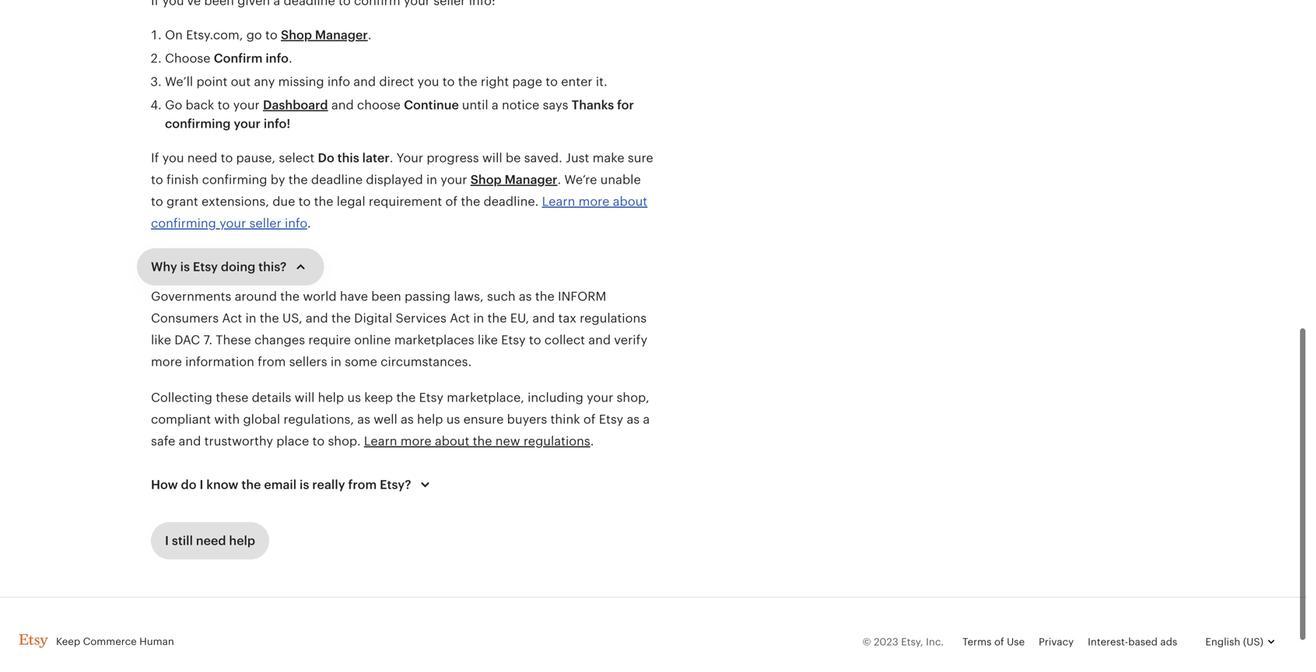 Task type: locate. For each thing, give the bounding box(es) containing it.
0 vertical spatial shop
[[281, 28, 312, 42]]

etsy down circumstances.
[[419, 391, 444, 405]]

0 horizontal spatial manager
[[315, 28, 368, 42]]

2 horizontal spatial help
[[417, 413, 443, 427]]

etsy down shop,
[[599, 413, 624, 427]]

later
[[362, 151, 390, 165]]

learn for learn more about confirming your seller info
[[542, 195, 575, 209]]

terms of use link
[[963, 636, 1025, 648]]

1 vertical spatial learn
[[364, 434, 397, 448]]

i right do
[[200, 478, 204, 492]]

1 vertical spatial manager
[[505, 173, 558, 187]]

need up finish
[[187, 151, 217, 165]]

you
[[418, 75, 439, 89], [162, 151, 184, 165]]

legal
[[337, 195, 366, 209]]

1 vertical spatial need
[[196, 534, 226, 548]]

more up etsy?
[[401, 434, 432, 448]]

the right by
[[289, 173, 308, 187]]

0 vertical spatial confirming
[[165, 117, 231, 131]]

information
[[185, 355, 254, 369]]

0 vertical spatial us
[[347, 391, 361, 405]]

as up eu, at the left top of the page
[[519, 290, 532, 304]]

help right well
[[417, 413, 443, 427]]

need right still
[[196, 534, 226, 548]]

info down due
[[285, 216, 307, 230]]

your down 'progress'
[[441, 173, 467, 187]]

seller
[[250, 216, 282, 230]]

of
[[446, 195, 458, 209], [584, 413, 596, 427], [995, 636, 1005, 648]]

confirming inside . your progress will be saved. just make sure to finish confirming by the deadline displayed in your
[[202, 173, 267, 187]]

1 vertical spatial a
[[643, 413, 650, 427]]

right
[[481, 75, 509, 89]]

etsy left doing
[[193, 260, 218, 274]]

0 vertical spatial need
[[187, 151, 217, 165]]

out
[[231, 75, 251, 89]]

1 vertical spatial more
[[151, 355, 182, 369]]

world
[[303, 290, 337, 304]]

1 horizontal spatial about
[[613, 195, 648, 209]]

0 horizontal spatial of
[[446, 195, 458, 209]]

digital
[[354, 311, 393, 325]]

displayed
[[366, 173, 423, 187]]

shop manager link down be at the top left of page
[[471, 173, 558, 187]]

any
[[254, 75, 275, 89]]

well
[[374, 413, 398, 427]]

changes
[[255, 333, 305, 347]]

inc.
[[926, 636, 944, 648]]

need for to
[[187, 151, 217, 165]]

1 vertical spatial is
[[300, 478, 309, 492]]

more inside 'learn more about confirming your seller info'
[[579, 195, 610, 209]]

1 horizontal spatial of
[[584, 413, 596, 427]]

dashboard link
[[263, 98, 328, 112]]

1 horizontal spatial will
[[483, 151, 503, 165]]

a inside collecting these details will help us keep the etsy marketplace, including your shop, compliant with global regulations, as well as help us ensure buyers think of etsy as a safe and trustworthy place to shop.
[[643, 413, 650, 427]]

like
[[151, 333, 171, 347], [478, 333, 498, 347]]

2 vertical spatial more
[[401, 434, 432, 448]]

if
[[151, 151, 159, 165]]

0 vertical spatial about
[[613, 195, 648, 209]]

learn down we're
[[542, 195, 575, 209]]

. inside . we're unable to grant extensions, due to the legal requirement of the deadline.
[[558, 173, 561, 187]]

safe
[[151, 434, 175, 448]]

0 horizontal spatial is
[[180, 260, 190, 274]]

0 vertical spatial is
[[180, 260, 190, 274]]

1 horizontal spatial a
[[643, 413, 650, 427]]

you right if
[[162, 151, 184, 165]]

0 horizontal spatial you
[[162, 151, 184, 165]]

governments around the world have been passing laws, such as the inform consumers act in the us, and the digital services act in the eu, and tax regulations like dac 7. these changes require online marketplaces like etsy to collect and verify more information from sellers in some circumstances.
[[151, 290, 648, 369]]

.
[[368, 28, 372, 42], [289, 51, 292, 65], [390, 151, 393, 165], [558, 173, 561, 187], [307, 216, 311, 230], [591, 434, 594, 448]]

the down "ensure"
[[473, 434, 492, 448]]

manager
[[315, 28, 368, 42], [505, 173, 558, 187]]

of inside collecting these details will help us keep the etsy marketplace, including your shop, compliant with global regulations, as well as help us ensure buyers think of etsy as a safe and trustworthy place to shop.
[[584, 413, 596, 427]]

shop manager link up missing
[[281, 28, 368, 42]]

your inside the thanks for confirming your info!
[[234, 117, 261, 131]]

info down on etsy.com, go to shop manager .
[[266, 51, 289, 65]]

0 horizontal spatial learn
[[364, 434, 397, 448]]

1 vertical spatial shop
[[471, 173, 502, 187]]

you up continue
[[418, 75, 439, 89]]

the down such
[[488, 311, 507, 325]]

marketplace,
[[447, 391, 525, 405]]

sellers
[[289, 355, 327, 369]]

act up these
[[222, 311, 242, 325]]

your left info!
[[234, 117, 261, 131]]

will inside . your progress will be saved. just make sure to finish confirming by the deadline displayed in your
[[483, 151, 503, 165]]

2 horizontal spatial more
[[579, 195, 610, 209]]

to up says
[[546, 75, 558, 89]]

0 horizontal spatial us
[[347, 391, 361, 405]]

. your progress will be saved. just make sure to finish confirming by the deadline displayed in your
[[151, 151, 654, 187]]

shop up deadline. on the left top of page
[[471, 173, 502, 187]]

ads
[[1161, 636, 1178, 648]]

0 vertical spatial help
[[318, 391, 344, 405]]

etsy
[[193, 260, 218, 274], [501, 333, 526, 347], [419, 391, 444, 405], [599, 413, 624, 427]]

your left shop,
[[587, 391, 614, 405]]

0 vertical spatial of
[[446, 195, 458, 209]]

us left keep
[[347, 391, 361, 405]]

why is etsy doing this? button
[[137, 248, 324, 286]]

the inside . your progress will be saved. just make sure to finish confirming by the deadline displayed in your
[[289, 173, 308, 187]]

your
[[233, 98, 260, 112], [234, 117, 261, 131], [441, 173, 467, 187], [220, 216, 246, 230], [587, 391, 614, 405]]

this
[[338, 151, 359, 165]]

0 vertical spatial regulations
[[580, 311, 647, 325]]

1 horizontal spatial like
[[478, 333, 498, 347]]

1 vertical spatial will
[[295, 391, 315, 405]]

more down we're
[[579, 195, 610, 209]]

0 horizontal spatial act
[[222, 311, 242, 325]]

just
[[566, 151, 590, 165]]

etsy down eu, at the left top of the page
[[501, 333, 526, 347]]

collect
[[545, 333, 585, 347]]

2 vertical spatial info
[[285, 216, 307, 230]]

help down know on the left bottom
[[229, 534, 255, 548]]

learn more about the new regulations link
[[364, 434, 591, 448]]

to right due
[[299, 195, 311, 209]]

info right missing
[[328, 75, 350, 89]]

about inside 'learn more about confirming your seller info'
[[613, 195, 648, 209]]

1 horizontal spatial help
[[318, 391, 344, 405]]

will left be at the top left of page
[[483, 151, 503, 165]]

buyers
[[507, 413, 547, 427]]

0 horizontal spatial like
[[151, 333, 171, 347]]

help up regulations,
[[318, 391, 344, 405]]

as
[[519, 290, 532, 304], [357, 413, 370, 427], [401, 413, 414, 427], [627, 413, 640, 427]]

0 vertical spatial learn
[[542, 195, 575, 209]]

do
[[181, 478, 197, 492]]

to inside . your progress will be saved. just make sure to finish confirming by the deadline displayed in your
[[151, 173, 163, 187]]

0 horizontal spatial more
[[151, 355, 182, 369]]

use
[[1007, 636, 1025, 648]]

confirming up the extensions,
[[202, 173, 267, 187]]

2 vertical spatial confirming
[[151, 216, 216, 230]]

0 horizontal spatial from
[[258, 355, 286, 369]]

to down regulations,
[[313, 434, 325, 448]]

0 horizontal spatial help
[[229, 534, 255, 548]]

i left still
[[165, 534, 169, 548]]

the left deadline. on the left top of page
[[461, 195, 480, 209]]

more down dac
[[151, 355, 182, 369]]

us left "ensure"
[[447, 413, 460, 427]]

services
[[396, 311, 447, 325]]

why is etsy doing this?
[[151, 260, 287, 274]]

with
[[214, 413, 240, 427]]

dashboard
[[263, 98, 328, 112]]

info!
[[264, 117, 291, 131]]

will up regulations,
[[295, 391, 315, 405]]

privacy
[[1039, 636, 1074, 648]]

as right well
[[401, 413, 414, 427]]

laws,
[[454, 290, 484, 304]]

etsy,
[[902, 636, 924, 648]]

such
[[487, 290, 516, 304]]

from left etsy?
[[348, 478, 377, 492]]

regulations up verify
[[580, 311, 647, 325]]

learn more about confirming your seller info link
[[151, 195, 648, 230]]

act
[[222, 311, 242, 325], [450, 311, 470, 325]]

confirming down the grant
[[151, 216, 216, 230]]

about down "ensure"
[[435, 434, 470, 448]]

2 vertical spatial help
[[229, 534, 255, 548]]

confirming down back
[[165, 117, 231, 131]]

as down shop,
[[627, 413, 640, 427]]

and down compliant
[[179, 434, 201, 448]]

0 horizontal spatial will
[[295, 391, 315, 405]]

1 horizontal spatial i
[[200, 478, 204, 492]]

about down unable
[[613, 195, 648, 209]]

in down 'progress'
[[427, 173, 437, 187]]

1 vertical spatial you
[[162, 151, 184, 165]]

we're
[[565, 173, 597, 187]]

0 vertical spatial more
[[579, 195, 610, 209]]

1 horizontal spatial act
[[450, 311, 470, 325]]

act down 'laws,'
[[450, 311, 470, 325]]

0 horizontal spatial about
[[435, 434, 470, 448]]

requirement
[[369, 195, 442, 209]]

your inside 'learn more about confirming your seller info'
[[220, 216, 246, 230]]

0 vertical spatial i
[[200, 478, 204, 492]]

shop manager link
[[281, 28, 368, 42], [471, 173, 558, 187]]

learn inside 'learn more about confirming your seller info'
[[542, 195, 575, 209]]

1 horizontal spatial more
[[401, 434, 432, 448]]

shop
[[281, 28, 312, 42], [471, 173, 502, 187]]

. inside . your progress will be saved. just make sure to finish confirming by the deadline displayed in your
[[390, 151, 393, 165]]

0 vertical spatial info
[[266, 51, 289, 65]]

and left verify
[[589, 333, 611, 347]]

in down 'laws,'
[[473, 311, 484, 325]]

0 vertical spatial from
[[258, 355, 286, 369]]

will for help
[[295, 391, 315, 405]]

email
[[264, 478, 297, 492]]

choose confirm info .
[[165, 51, 296, 65]]

need for help
[[196, 534, 226, 548]]

to down if
[[151, 173, 163, 187]]

1 horizontal spatial is
[[300, 478, 309, 492]]

confirming
[[165, 117, 231, 131], [202, 173, 267, 187], [151, 216, 216, 230]]

your down the extensions,
[[220, 216, 246, 230]]

1 vertical spatial us
[[447, 413, 460, 427]]

keep
[[364, 391, 393, 405]]

manager up missing
[[315, 28, 368, 42]]

and up go back to your dashboard and choose continue until a notice says
[[354, 75, 376, 89]]

until
[[462, 98, 489, 112]]

0 horizontal spatial a
[[492, 98, 499, 112]]

i
[[200, 478, 204, 492], [165, 534, 169, 548]]

to down eu, at the left top of the page
[[529, 333, 541, 347]]

7.
[[203, 333, 213, 347]]

the right keep
[[396, 391, 416, 405]]

1 vertical spatial of
[[584, 413, 596, 427]]

will for be
[[483, 151, 503, 165]]

1 vertical spatial confirming
[[202, 173, 267, 187]]

shop right go
[[281, 28, 312, 42]]

learn down well
[[364, 434, 397, 448]]

1 horizontal spatial learn
[[542, 195, 575, 209]]

1 vertical spatial from
[[348, 478, 377, 492]]

of right think
[[584, 413, 596, 427]]

inform
[[558, 290, 607, 304]]

regulations inside the governments around the world have been passing laws, such as the inform consumers act in the us, and the digital services act in the eu, and tax regulations like dac 7. these changes require online marketplaces like etsy to collect and verify more information from sellers in some circumstances.
[[580, 311, 647, 325]]

and inside collecting these details will help us keep the etsy marketplace, including your shop, compliant with global regulations, as well as help us ensure buyers think of etsy as a safe and trustworthy place to shop.
[[179, 434, 201, 448]]

a right until
[[492, 98, 499, 112]]

like down such
[[478, 333, 498, 347]]

2 vertical spatial of
[[995, 636, 1005, 648]]

confirming inside the thanks for confirming your info!
[[165, 117, 231, 131]]

0 horizontal spatial shop manager link
[[281, 28, 368, 42]]

1 horizontal spatial from
[[348, 478, 377, 492]]

and down world
[[306, 311, 328, 325]]

the right know on the left bottom
[[242, 478, 261, 492]]

think
[[551, 413, 580, 427]]

the up until
[[458, 75, 478, 89]]

1 horizontal spatial you
[[418, 75, 439, 89]]

these
[[216, 333, 251, 347]]

0 horizontal spatial i
[[165, 534, 169, 548]]

0 vertical spatial will
[[483, 151, 503, 165]]

from inside the governments around the world have been passing laws, such as the inform consumers act in the us, and the digital services act in the eu, and tax regulations like dac 7. these changes require online marketplaces like etsy to collect and verify more information from sellers in some circumstances.
[[258, 355, 286, 369]]

is right email
[[300, 478, 309, 492]]

will inside collecting these details will help us keep the etsy marketplace, including your shop, compliant with global regulations, as well as help us ensure buyers think of etsy as a safe and trustworthy place to shop.
[[295, 391, 315, 405]]

1 horizontal spatial shop manager link
[[471, 173, 558, 187]]

0 horizontal spatial shop
[[281, 28, 312, 42]]

0 vertical spatial a
[[492, 98, 499, 112]]

i inside dropdown button
[[200, 478, 204, 492]]

shop,
[[617, 391, 650, 405]]

marketplaces
[[394, 333, 475, 347]]

a down shop,
[[643, 413, 650, 427]]

the up the us,
[[280, 290, 300, 304]]

the down deadline
[[314, 195, 334, 209]]

2 horizontal spatial of
[[995, 636, 1005, 648]]

from down changes
[[258, 355, 286, 369]]

more inside the governments around the world have been passing laws, such as the inform consumers act in the us, and the digital services act in the eu, and tax regulations like dac 7. these changes require online marketplaces like etsy to collect and verify more information from sellers in some circumstances.
[[151, 355, 182, 369]]

is right why
[[180, 260, 190, 274]]

more
[[579, 195, 610, 209], [151, 355, 182, 369], [401, 434, 432, 448]]

regulations down think
[[524, 434, 591, 448]]

details
[[252, 391, 291, 405]]

learn more about the new regulations .
[[364, 434, 594, 448]]

of down 'progress'
[[446, 195, 458, 209]]

of left use
[[995, 636, 1005, 648]]

1 vertical spatial about
[[435, 434, 470, 448]]

in down around
[[246, 311, 257, 325]]

like left dac
[[151, 333, 171, 347]]

about for learn more about confirming your seller info
[[613, 195, 648, 209]]

need
[[187, 151, 217, 165], [196, 534, 226, 548]]

manager down saved.
[[505, 173, 558, 187]]

1 act from the left
[[222, 311, 242, 325]]



Task type: vqa. For each thing, say whether or not it's contained in the screenshot.
for
yes



Task type: describe. For each thing, give the bounding box(es) containing it.
if you need to pause, select do this later
[[151, 151, 390, 165]]

to left the grant
[[151, 195, 163, 209]]

your inside . your progress will be saved. just make sure to finish confirming by the deadline displayed in your
[[441, 173, 467, 187]]

based
[[1129, 636, 1158, 648]]

interest-based ads
[[1088, 636, 1178, 648]]

learn for learn more about the new regulations .
[[364, 434, 397, 448]]

to up continue
[[443, 75, 455, 89]]

more for learn more about the new regulations .
[[401, 434, 432, 448]]

know
[[207, 478, 239, 492]]

this?
[[259, 260, 287, 274]]

your down out
[[233, 98, 260, 112]]

i still need help
[[165, 534, 255, 548]]

choose
[[357, 98, 401, 112]]

how do i know the email is really from etsy? button
[[137, 466, 449, 504]]

we'll point out any missing info and direct you to the right page to enter it.
[[165, 75, 614, 89]]

finish
[[167, 173, 199, 187]]

deadline.
[[484, 195, 539, 209]]

etsy image
[[19, 634, 48, 648]]

confirming inside 'learn more about confirming your seller info'
[[151, 216, 216, 230]]

to inside collecting these details will help us keep the etsy marketplace, including your shop, compliant with global regulations, as well as help us ensure buyers think of etsy as a safe and trustworthy place to shop.
[[313, 434, 325, 448]]

© 2023 etsy, inc.
[[863, 636, 944, 648]]

shop manager
[[471, 173, 558, 187]]

unable
[[601, 173, 641, 187]]

tax
[[558, 311, 577, 325]]

1 vertical spatial info
[[328, 75, 350, 89]]

© 2023 etsy, inc. link
[[863, 636, 944, 648]]

dac
[[175, 333, 200, 347]]

eu,
[[510, 311, 529, 325]]

deadline
[[311, 173, 363, 187]]

keep commerce human
[[56, 636, 174, 647]]

in inside . your progress will be saved. just make sure to finish confirming by the deadline displayed in your
[[427, 173, 437, 187]]

english (us) button
[[1192, 623, 1289, 659]]

0 vertical spatial manager
[[315, 28, 368, 42]]

why
[[151, 260, 177, 274]]

back
[[186, 98, 214, 112]]

your
[[397, 151, 424, 165]]

the inside how do i know the email is really from etsy? dropdown button
[[242, 478, 261, 492]]

missing
[[278, 75, 324, 89]]

and left tax
[[533, 311, 555, 325]]

terms of use
[[963, 636, 1025, 648]]

to right back
[[218, 98, 230, 112]]

to inside the governments around the world have been passing laws, such as the inform consumers act in the us, and the digital services act in the eu, and tax regulations like dac 7. these changes require online marketplaces like etsy to collect and verify more information from sellers in some circumstances.
[[529, 333, 541, 347]]

page
[[513, 75, 543, 89]]

notice
[[502, 98, 540, 112]]

governments
[[151, 290, 231, 304]]

trustworthy
[[204, 434, 273, 448]]

as left well
[[357, 413, 370, 427]]

enter
[[561, 75, 593, 89]]

grant
[[167, 195, 198, 209]]

sure
[[628, 151, 654, 165]]

from inside how do i know the email is really from etsy? dropdown button
[[348, 478, 377, 492]]

select
[[279, 151, 315, 165]]

etsy inside the governments around the world have been passing laws, such as the inform consumers act in the us, and the digital services act in the eu, and tax regulations like dac 7. these changes require online marketplaces like etsy to collect and verify more information from sellers in some circumstances.
[[501, 333, 526, 347]]

2023
[[874, 636, 899, 648]]

1 horizontal spatial us
[[447, 413, 460, 427]]

saved.
[[524, 151, 563, 165]]

1 vertical spatial i
[[165, 534, 169, 548]]

1 horizontal spatial shop
[[471, 173, 502, 187]]

info inside 'learn more about confirming your seller info'
[[285, 216, 307, 230]]

go back to your dashboard and choose continue until a notice says
[[165, 98, 572, 112]]

as inside the governments around the world have been passing laws, such as the inform consumers act in the us, and the digital services act in the eu, and tax regulations like dac 7. these changes require online marketplaces like etsy to collect and verify more information from sellers in some circumstances.
[[519, 290, 532, 304]]

0 vertical spatial shop manager link
[[281, 28, 368, 42]]

be
[[506, 151, 521, 165]]

global
[[243, 413, 280, 427]]

your inside collecting these details will help us keep the etsy marketplace, including your shop, compliant with global regulations, as well as help us ensure buyers think of etsy as a safe and trustworthy place to shop.
[[587, 391, 614, 405]]

the left the us,
[[260, 311, 279, 325]]

thanks
[[572, 98, 614, 112]]

english (us)
[[1206, 636, 1264, 648]]

shop.
[[328, 434, 361, 448]]

0 vertical spatial you
[[418, 75, 439, 89]]

place
[[277, 434, 309, 448]]

on etsy.com, go to shop manager .
[[165, 28, 375, 42]]

have
[[340, 290, 368, 304]]

2 act from the left
[[450, 311, 470, 325]]

confirm
[[214, 51, 263, 65]]

1 vertical spatial regulations
[[524, 434, 591, 448]]

require
[[308, 333, 351, 347]]

and left choose
[[331, 98, 354, 112]]

1 vertical spatial shop manager link
[[471, 173, 558, 187]]

really
[[312, 478, 345, 492]]

progress
[[427, 151, 479, 165]]

around
[[235, 290, 277, 304]]

how do i know the email is really from etsy?
[[151, 478, 411, 492]]

go
[[165, 98, 182, 112]]

learn more about confirming your seller info
[[151, 195, 648, 230]]

due
[[273, 195, 295, 209]]

terms
[[963, 636, 992, 648]]

of inside . we're unable to grant extensions, due to the legal requirement of the deadline.
[[446, 195, 458, 209]]

©
[[863, 636, 872, 648]]

etsy?
[[380, 478, 411, 492]]

the left inform
[[535, 290, 555, 304]]

to right go
[[265, 28, 278, 42]]

pause,
[[236, 151, 276, 165]]

says
[[543, 98, 569, 112]]

1 like from the left
[[151, 333, 171, 347]]

including
[[528, 391, 584, 405]]

1 horizontal spatial manager
[[505, 173, 558, 187]]

some
[[345, 355, 377, 369]]

etsy inside dropdown button
[[193, 260, 218, 274]]

extensions,
[[202, 195, 269, 209]]

(us)
[[1244, 636, 1264, 648]]

these
[[216, 391, 249, 405]]

consumers
[[151, 311, 219, 325]]

been
[[371, 290, 401, 304]]

1 vertical spatial help
[[417, 413, 443, 427]]

in down require
[[331, 355, 342, 369]]

compliant
[[151, 413, 211, 427]]

ensure
[[464, 413, 504, 427]]

etsy.com,
[[186, 28, 243, 42]]

do
[[318, 151, 335, 165]]

collecting these details will help us keep the etsy marketplace, including your shop, compliant with global regulations, as well as help us ensure buyers think of etsy as a safe and trustworthy place to shop.
[[151, 391, 650, 448]]

the up require
[[332, 311, 351, 325]]

online
[[354, 333, 391, 347]]

more for learn more about confirming your seller info
[[579, 195, 610, 209]]

for
[[617, 98, 634, 112]]

to left pause,
[[221, 151, 233, 165]]

about for learn more about the new regulations .
[[435, 434, 470, 448]]

privacy link
[[1039, 636, 1074, 648]]

2 like from the left
[[478, 333, 498, 347]]

direct
[[379, 75, 414, 89]]

by
[[271, 173, 285, 187]]

the inside collecting these details will help us keep the etsy marketplace, including your shop, compliant with global regulations, as well as help us ensure buyers think of etsy as a safe and trustworthy place to shop.
[[396, 391, 416, 405]]



